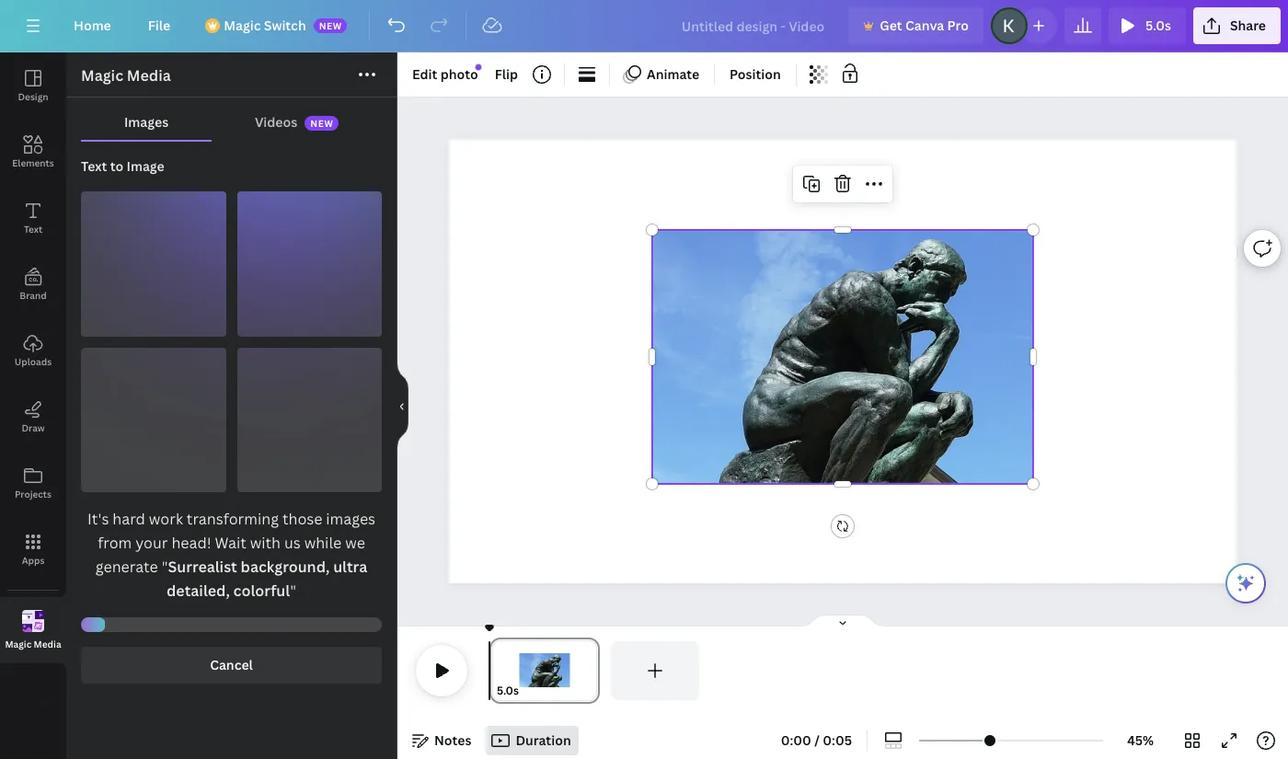 Task type: describe. For each thing, give the bounding box(es) containing it.
from
[[98, 533, 132, 553]]

with
[[250, 533, 281, 553]]

to
[[110, 157, 123, 175]]

we
[[345, 533, 365, 553]]

image
[[127, 157, 165, 175]]

text button
[[0, 185, 66, 251]]

trimming, end edge slider
[[584, 642, 600, 701]]

draw
[[22, 422, 45, 435]]

file
[[148, 17, 170, 34]]

elements button
[[0, 119, 66, 185]]

head!
[[172, 533, 211, 553]]

main menu bar
[[0, 0, 1289, 52]]

ultra
[[333, 557, 368, 577]]

magic switch
[[224, 17, 306, 34]]

45% button
[[1111, 726, 1171, 756]]

0 horizontal spatial 5.0s
[[497, 683, 519, 699]]

it's
[[87, 509, 109, 529]]

magic media button
[[0, 598, 66, 664]]

1 horizontal spatial magic media
[[81, 65, 171, 86]]

magic inside button
[[5, 638, 32, 650]]

1 horizontal spatial "
[[290, 581, 296, 601]]

flip button
[[488, 60, 526, 89]]

uploads button
[[0, 318, 66, 384]]

edit
[[412, 65, 438, 83]]

cancel
[[210, 656, 253, 674]]

get canva pro button
[[849, 7, 984, 44]]

apps
[[22, 554, 45, 567]]

notes
[[435, 732, 472, 749]]

Design title text field
[[667, 7, 842, 44]]

Page title text field
[[527, 682, 534, 701]]

new image
[[475, 64, 482, 70]]

new inside main menu bar
[[319, 19, 342, 32]]

photo
[[441, 65, 478, 83]]

us
[[284, 533, 301, 553]]

canva
[[906, 17, 945, 34]]

home
[[74, 17, 111, 34]]

your
[[136, 533, 168, 553]]

while
[[304, 533, 342, 553]]

projects
[[15, 488, 52, 501]]

text for text
[[24, 223, 42, 236]]

hide pages image
[[799, 614, 888, 629]]

detailed,
[[167, 581, 230, 601]]

share
[[1231, 17, 1267, 34]]

brand button
[[0, 251, 66, 318]]

0:00 / 0:05
[[781, 732, 853, 749]]

home link
[[59, 7, 126, 44]]

canva assistant image
[[1236, 573, 1258, 595]]

5.0s inside button
[[1146, 17, 1172, 34]]

media inside button
[[34, 638, 61, 650]]

trimming, start edge slider
[[490, 642, 506, 701]]

1 vertical spatial magic
[[81, 65, 123, 86]]

animate
[[647, 65, 700, 83]]



Task type: locate. For each thing, give the bounding box(es) containing it.
those
[[283, 509, 323, 529]]

0 vertical spatial 5.0s
[[1146, 17, 1172, 34]]

hard
[[113, 509, 145, 529]]

switch
[[264, 17, 306, 34]]

magic down home link on the top left of page
[[81, 65, 123, 86]]

media up images
[[127, 65, 171, 86]]

5.0s
[[1146, 17, 1172, 34], [497, 683, 519, 699]]

text inside button
[[24, 223, 42, 236]]

images button
[[81, 105, 212, 140]]

animate button
[[618, 60, 707, 89]]

notes button
[[405, 726, 479, 756]]

2 vertical spatial magic
[[5, 638, 32, 650]]

new
[[319, 19, 342, 32], [310, 117, 334, 130]]

videos
[[255, 113, 298, 131]]

magic inside main menu bar
[[224, 17, 261, 34]]

" down your
[[162, 557, 168, 577]]

work
[[149, 509, 183, 529]]

surrealist background, ultra detailed, colorful
[[167, 557, 368, 601]]

magic
[[224, 17, 261, 34], [81, 65, 123, 86], [5, 638, 32, 650]]

side panel tab list
[[0, 52, 66, 664]]

0 horizontal spatial media
[[34, 638, 61, 650]]

position button
[[723, 60, 789, 89]]

cancel button
[[81, 647, 382, 684]]

flip
[[495, 65, 518, 83]]

new right switch
[[319, 19, 342, 32]]

share button
[[1194, 7, 1282, 44]]

1 vertical spatial magic media
[[5, 638, 61, 650]]

45%
[[1128, 732, 1154, 749]]

1 horizontal spatial 5.0s
[[1146, 17, 1172, 34]]

1 vertical spatial 5.0s button
[[497, 682, 519, 701]]

position
[[730, 65, 781, 83]]

text for text to image
[[81, 157, 107, 175]]

images
[[326, 509, 376, 529]]

design button
[[0, 52, 66, 119]]

5.0s button left share "dropdown button" at the top
[[1109, 7, 1187, 44]]

background,
[[241, 557, 330, 577]]

1 vertical spatial media
[[34, 638, 61, 650]]

1 vertical spatial text
[[24, 223, 42, 236]]

hide image
[[397, 362, 409, 450]]

projects button
[[0, 450, 66, 516]]

0 vertical spatial magic
[[224, 17, 261, 34]]

" down background,
[[290, 581, 296, 601]]

get canva pro
[[880, 17, 969, 34]]

1 horizontal spatial media
[[127, 65, 171, 86]]

text left to
[[81, 157, 107, 175]]

images
[[124, 113, 169, 131]]

text
[[81, 157, 107, 175], [24, 223, 42, 236]]

0:00
[[781, 732, 812, 749]]

magic media down apps
[[5, 638, 61, 650]]

1 horizontal spatial magic
[[81, 65, 123, 86]]

0 vertical spatial 5.0s button
[[1109, 7, 1187, 44]]

generate
[[96, 557, 158, 577]]

draw button
[[0, 384, 66, 450]]

duration button
[[487, 726, 579, 756]]

5.0s button
[[1109, 7, 1187, 44], [497, 682, 519, 701]]

5.0s button left page title text box
[[497, 682, 519, 701]]

0 horizontal spatial magic media
[[5, 638, 61, 650]]

edit photo button
[[405, 60, 486, 89]]

file button
[[133, 7, 185, 44]]

1 horizontal spatial text
[[81, 157, 107, 175]]

it's hard work transforming those images from your head! wait with us while we generate "
[[87, 509, 376, 577]]

0 vertical spatial text
[[81, 157, 107, 175]]

get
[[880, 17, 903, 34]]

pro
[[948, 17, 969, 34]]

0 horizontal spatial "
[[162, 557, 168, 577]]

1 vertical spatial new
[[310, 117, 334, 130]]

new right 'videos'
[[310, 117, 334, 130]]

"
[[162, 557, 168, 577], [290, 581, 296, 601]]

2 horizontal spatial magic
[[224, 17, 261, 34]]

0 vertical spatial new
[[319, 19, 342, 32]]

5.0s left share "dropdown button" at the top
[[1146, 17, 1172, 34]]

0 vertical spatial media
[[127, 65, 171, 86]]

text to image
[[81, 157, 165, 175]]

magic media up images
[[81, 65, 171, 86]]

0 horizontal spatial 5.0s button
[[497, 682, 519, 701]]

elements
[[12, 157, 54, 169]]

1 vertical spatial 5.0s
[[497, 683, 519, 699]]

media
[[127, 65, 171, 86], [34, 638, 61, 650]]

1 vertical spatial "
[[290, 581, 296, 601]]

brand
[[20, 289, 47, 302]]

uploads
[[15, 355, 52, 368]]

text up brand button
[[24, 223, 42, 236]]

0 horizontal spatial magic
[[5, 638, 32, 650]]

colorful
[[233, 581, 290, 601]]

" inside the it's hard work transforming those images from your head! wait with us while we generate "
[[162, 557, 168, 577]]

magic left switch
[[224, 17, 261, 34]]

magic media
[[81, 65, 171, 86], [5, 638, 61, 650]]

duration
[[516, 732, 571, 749]]

wait
[[215, 533, 247, 553]]

magic media inside button
[[5, 638, 61, 650]]

5.0s left page title text box
[[497, 683, 519, 699]]

magic down apps
[[5, 638, 32, 650]]

transforming
[[187, 509, 279, 529]]

edit photo
[[412, 65, 478, 83]]

0 horizontal spatial text
[[24, 223, 42, 236]]

surrealist
[[168, 557, 237, 577]]

0 vertical spatial "
[[162, 557, 168, 577]]

apps button
[[0, 516, 66, 583]]

1 horizontal spatial 5.0s button
[[1109, 7, 1187, 44]]

/
[[815, 732, 820, 749]]

design
[[18, 90, 48, 103]]

media down apps
[[34, 638, 61, 650]]

0:05
[[823, 732, 853, 749]]

0 vertical spatial magic media
[[81, 65, 171, 86]]



Task type: vqa. For each thing, say whether or not it's contained in the screenshot.
n
no



